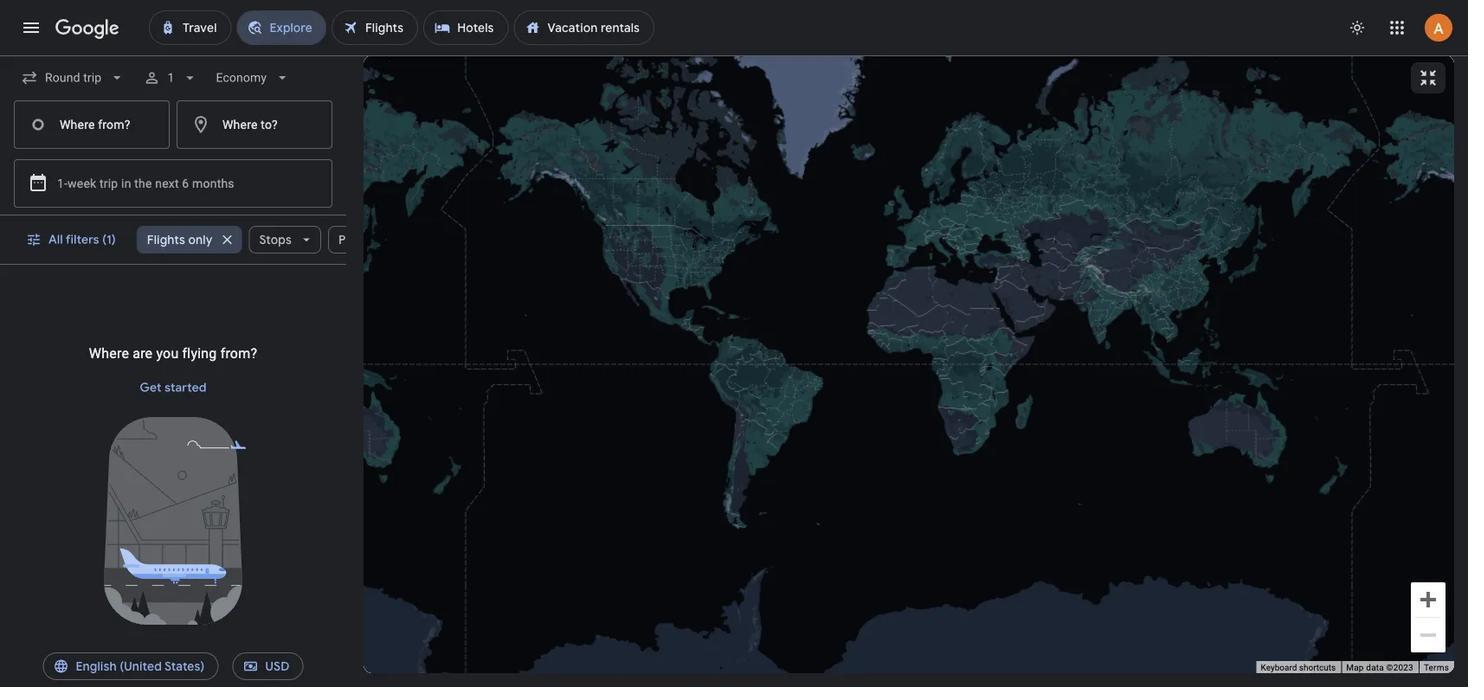 Task type: locate. For each thing, give the bounding box(es) containing it.
you
[[156, 345, 179, 361]]

1-week trip in the next 6 months
[[57, 176, 234, 190]]

change appearance image
[[1336, 7, 1378, 48]]

filters
[[66, 232, 99, 248]]

flights only button
[[137, 219, 242, 261]]

get started button
[[133, 367, 213, 409]]

terms link
[[1424, 663, 1449, 673]]

the
[[134, 176, 152, 190]]

usd button
[[232, 646, 303, 687]]

Where from? text field
[[14, 100, 170, 149]]

started
[[164, 380, 206, 396]]

in
[[121, 176, 131, 190]]

only
[[188, 232, 213, 248]]

map region
[[244, 0, 1468, 687]]

all
[[48, 232, 63, 248]]

keyboard shortcuts button
[[1261, 662, 1336, 674]]

None field
[[14, 62, 133, 93], [209, 62, 298, 93], [14, 62, 133, 93], [209, 62, 298, 93]]

stops button
[[249, 219, 321, 261]]

1 button
[[136, 57, 205, 99]]

price button
[[328, 219, 397, 261]]

1-week trip in the next 6 months button
[[14, 159, 332, 208]]

next
[[155, 176, 179, 190]]

shortcuts
[[1299, 663, 1336, 673]]

keyboard shortcuts
[[1261, 663, 1336, 673]]

map
[[1346, 663, 1364, 673]]



Task type: vqa. For each thing, say whether or not it's contained in the screenshot.
top the to
no



Task type: describe. For each thing, give the bounding box(es) containing it.
from?
[[220, 345, 257, 361]]

week
[[68, 176, 96, 190]]

6
[[182, 176, 189, 190]]

all filters (1)
[[48, 232, 116, 248]]

where
[[89, 345, 129, 361]]

flights only
[[147, 232, 213, 248]]

price
[[338, 232, 368, 248]]

view smaller map image
[[1418, 68, 1439, 88]]

usd
[[265, 659, 290, 674]]

get started
[[140, 380, 206, 396]]

main menu image
[[21, 17, 42, 38]]

terms
[[1424, 663, 1449, 673]]

stops
[[259, 232, 292, 248]]

data
[[1366, 663, 1384, 673]]

english (united states) button
[[43, 646, 219, 687]]

map data ©2023
[[1346, 663, 1413, 673]]

get
[[140, 380, 162, 396]]

where are you flying from?
[[89, 345, 257, 361]]

are
[[133, 345, 153, 361]]

©2023
[[1386, 663, 1413, 673]]

english
[[76, 659, 117, 674]]

(1)
[[102, 232, 116, 248]]

1-
[[57, 176, 68, 190]]

Where to? text field
[[177, 100, 332, 149]]

loading results progress bar
[[0, 55, 1468, 59]]

months
[[192, 176, 234, 190]]

flights
[[147, 232, 185, 248]]

states)
[[164, 659, 205, 674]]

trip
[[100, 176, 118, 190]]

flying
[[182, 345, 217, 361]]

all filters (1) button
[[16, 219, 130, 261]]

keyboard
[[1261, 663, 1297, 673]]

english (united states)
[[76, 659, 205, 674]]

(united
[[120, 659, 162, 674]]

1
[[167, 71, 174, 85]]



